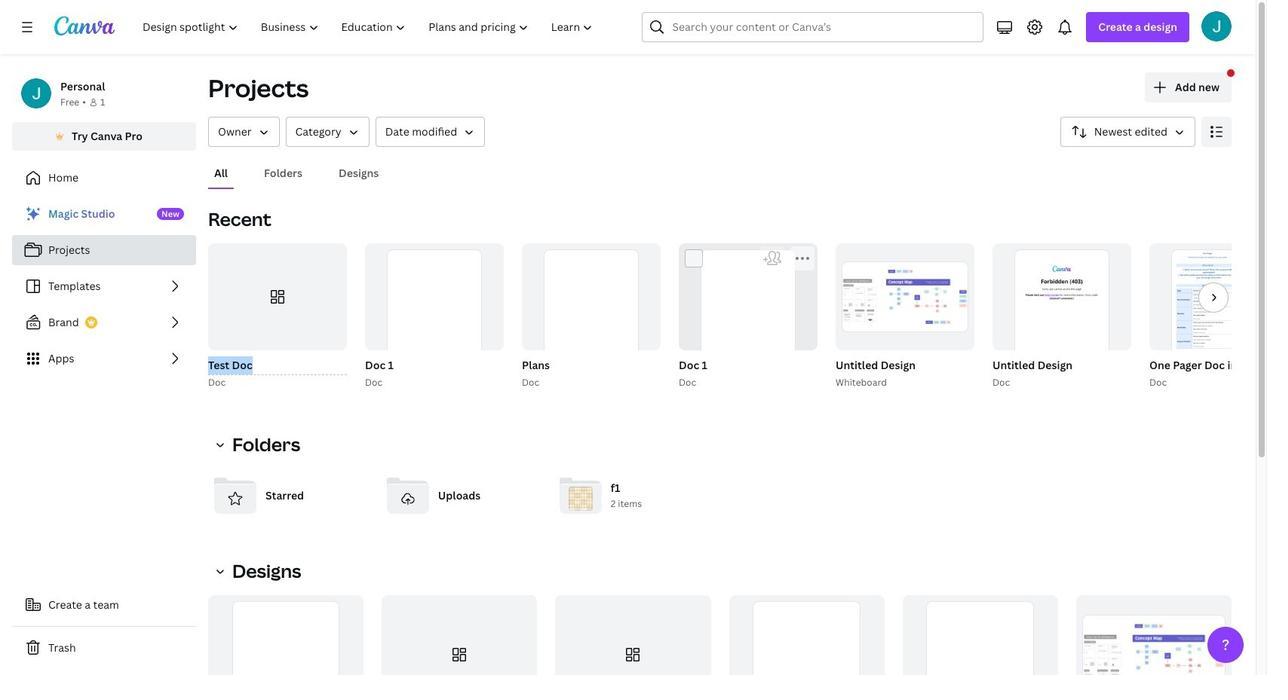 Task type: vqa. For each thing, say whether or not it's contained in the screenshot.
search field
yes



Task type: describe. For each thing, give the bounding box(es) containing it.
Sort by button
[[1060, 117, 1196, 147]]

john smith image
[[1202, 11, 1232, 41]]



Task type: locate. For each thing, give the bounding box(es) containing it.
list
[[12, 199, 196, 374]]

Date modified button
[[375, 117, 485, 147]]

Category button
[[286, 117, 369, 147]]

None search field
[[642, 12, 984, 42]]

top level navigation element
[[133, 12, 606, 42]]

None field
[[208, 357, 347, 376]]

Search search field
[[672, 13, 954, 41]]

group
[[205, 244, 347, 391], [208, 244, 347, 351], [362, 244, 504, 391], [365, 244, 504, 384], [519, 244, 661, 391], [522, 244, 661, 384], [676, 244, 818, 391], [679, 244, 818, 384], [833, 244, 975, 391], [836, 244, 975, 351], [990, 244, 1132, 391], [993, 244, 1132, 384], [1147, 244, 1267, 391], [1150, 244, 1267, 384], [208, 596, 364, 676], [382, 596, 537, 676], [903, 596, 1058, 676], [1076, 596, 1232, 676]]

Owner button
[[208, 117, 280, 147]]



